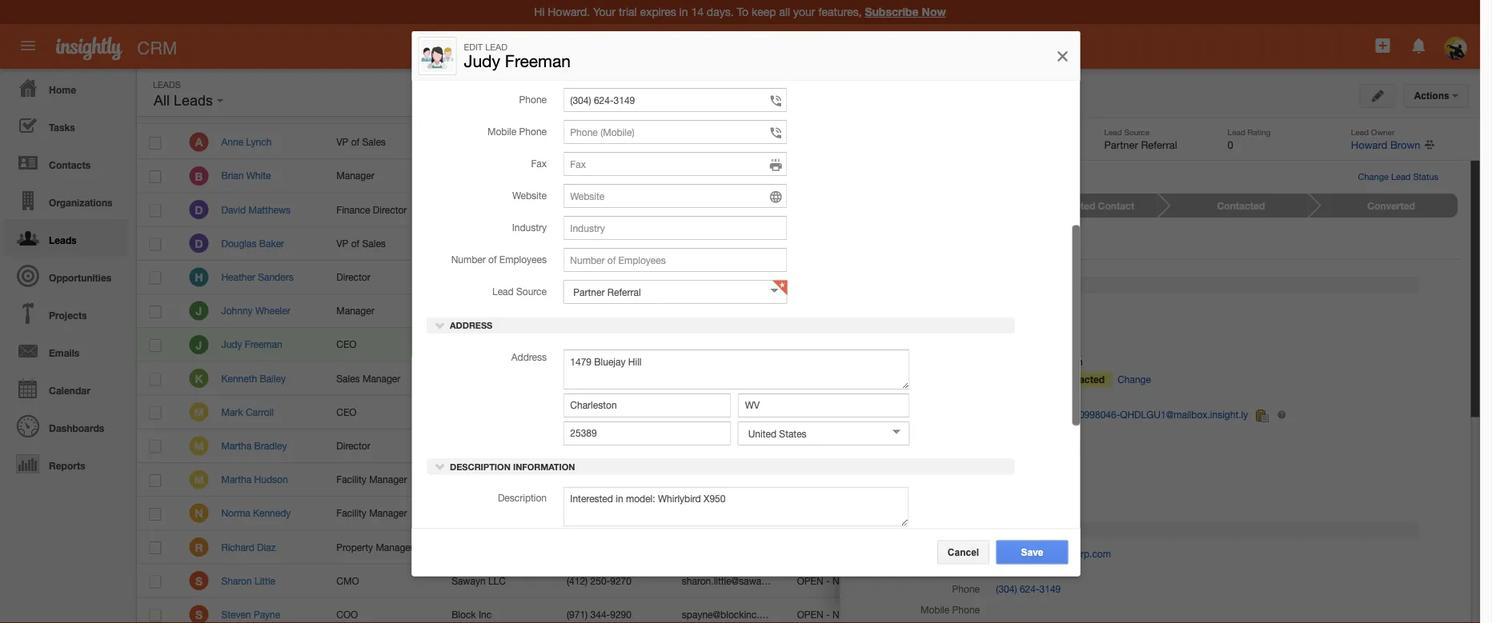 Task type: vqa. For each thing, say whether or not it's contained in the screenshot.


Task type: describe. For each thing, give the bounding box(es) containing it.
follow image for 5824
[[1168, 169, 1183, 184]]

follow image for 2433
[[1168, 507, 1183, 522]]

23 down ben.nelson1980-
[[1032, 445, 1042, 456]]

tasks link
[[4, 106, 128, 144]]

mark
[[221, 407, 243, 418]]

howard for 9290
[[1052, 609, 1086, 621]]

open up "mhudson@andersoninc.com open - notcontacted"
[[797, 441, 824, 452]]

jfreeman@rolfsoncorp.com cell
[[670, 328, 797, 362]]

change lead status link
[[1358, 172, 1439, 182]]

n link
[[189, 504, 209, 523]]

mcarroll@gsd.com cell
[[670, 396, 785, 430]]

howard brown link for 7387
[[1052, 474, 1116, 486]]

h row
[[137, 261, 1235, 295]]

number
[[451, 254, 485, 266]]

lead for lead tags
[[1246, 273, 1269, 283]]

howard brown link for 1738
[[1052, 407, 1116, 418]]

open - notcontacted for s
[[797, 609, 893, 621]]

employees
[[499, 254, 546, 266]]

howard brown inside n row
[[1052, 508, 1116, 519]]

additional information
[[878, 525, 1000, 535]]

address down responsible
[[945, 410, 980, 421]]

howard brown link for 9290
[[1052, 609, 1116, 621]]

0 vertical spatial open - notcontacted
[[1004, 374, 1105, 386]]

brown for 9290
[[1089, 609, 1116, 621]]

2 j row from the top
[[137, 328, 1235, 362]]

(202) 168-3484
[[567, 238, 632, 249]]

hudson
[[254, 474, 288, 486]]

howard brown for bwhite@boganinc.com
[[1052, 170, 1116, 181]]

norma kennedy
[[221, 508, 291, 519]]

m for mark carroll
[[194, 406, 204, 419]]

phone field image
[[768, 125, 783, 142]]

open down mbradley@shieldsgigot.com open - notcontacted
[[797, 474, 824, 486]]

jfreeman@rolfsoncorp.com open - notcontacted
[[682, 339, 893, 350]]

mhudson@andersoninc.com
[[682, 474, 804, 486]]

leads down import leads
[[1291, 210, 1317, 221]]

jfreeman@rolfsoncorp.com for jfreeman@rolfsoncorp.com open - notcontacted
[[682, 339, 797, 350]]

smartmerge leads
[[1246, 121, 1341, 131]]

(407)
[[567, 373, 588, 384]]

lead for lead rating 0
[[1228, 127, 1246, 137]]

email down user responsible
[[918, 410, 942, 421]]

vp for a
[[336, 137, 349, 148]]

change lead status
[[1358, 172, 1439, 182]]

brown for 3484
[[1089, 238, 1116, 249]]

notifications image
[[1410, 36, 1429, 55]]

1:35 for sharon.little@sawayn.com
[[961, 576, 980, 587]]

contacts link
[[4, 144, 128, 182]]

Phone (Mobile) text field
[[563, 121, 787, 145]]

all
[[154, 92, 170, 109]]

brown for 3860
[[1089, 137, 1116, 148]]

sawayn
[[452, 576, 486, 587]]

m link for martha hudson
[[189, 470, 209, 490]]

chevron down image for address
[[434, 320, 446, 331]]

s for steven payne
[[195, 609, 203, 622]]

cmo cell
[[324, 565, 439, 599]]

date of next activity
[[892, 480, 980, 491]]

follow image inside j row
[[1168, 304, 1183, 320]]

sales inside k row
[[336, 373, 360, 384]]

manager inside b 'row'
[[336, 170, 374, 181]]

ceo for m
[[336, 407, 357, 418]]

howard brown link for 6906
[[1052, 373, 1116, 384]]

row containing phone
[[137, 94, 1235, 124]]

website field image
[[768, 190, 783, 206]]

Street text field
[[563, 350, 909, 390]]

1:35 for mbradley@shieldsgigot.com
[[961, 441, 980, 452]]

howard brown for hsanders@trophygroup.com
[[1052, 272, 1116, 283]]

llc inside a row
[[513, 137, 531, 148]]

lynch
[[246, 137, 272, 148]]

source for lead source partner referral
[[1124, 127, 1150, 137]]

23 for property manager
[[948, 542, 958, 553]]

6906
[[610, 373, 632, 384]]

website
[[512, 190, 546, 202]]

n
[[195, 507, 203, 521]]

l70998046-
[[1069, 410, 1120, 421]]

follow image for 9270
[[1168, 575, 1183, 590]]

1 horizontal spatial judy freeman
[[996, 322, 1057, 333]]

Website text field
[[563, 185, 787, 209]]

organizations link
[[4, 182, 128, 219]]

m for martha hudson
[[194, 474, 204, 487]]

23 down the export leads
[[1295, 253, 1306, 264]]

1 j row from the top
[[137, 295, 1235, 328]]

address up the out
[[945, 549, 980, 560]]

freeman inside "edit lead judy freeman"
[[505, 51, 571, 71]]

address down the lead source on the left top of page
[[447, 321, 492, 331]]

mobile phone inside judy freeman "dialog"
[[487, 126, 546, 138]]

judy freeman link
[[221, 339, 290, 350]]

spayne@blockinc.com
[[682, 609, 778, 621]]

kennedy
[[253, 508, 291, 519]]

(501) 733-1738
[[567, 407, 632, 418]]

5 16-nov-23 1:35 pm cell from the top
[[900, 599, 1040, 624]]

b
[[195, 170, 203, 183]]

phone inside 'row'
[[566, 103, 595, 114]]

j link for johnny wheeler
[[189, 301, 209, 321]]

2 s row from the top
[[137, 599, 1235, 624]]

anne lynch link
[[221, 137, 280, 148]]

250-
[[590, 576, 610, 587]]

(412)
[[567, 576, 588, 587]]

3149 for (304) 624-3149 cell
[[610, 339, 632, 350]]

1 vertical spatial import
[[1308, 253, 1337, 264]]

lead inside new lead link
[[1391, 86, 1413, 97]]

brown for 1738
[[1089, 407, 1116, 418]]

david matthews link
[[221, 204, 299, 215]]

mbradley@shieldsgigot.com open - notcontacted
[[682, 441, 893, 452]]

j for johnny wheeler
[[196, 305, 202, 318]]

7995
[[610, 272, 632, 283]]

(206)
[[567, 272, 588, 283]]

0 horizontal spatial email address
[[681, 103, 747, 114]]

23 for facility manager
[[948, 474, 958, 486]]

mhudson@andersoninc.com cell
[[670, 464, 804, 497]]

manager for n
[[369, 508, 407, 519]]

sales manager cell
[[324, 362, 439, 396]]

martha bradley link
[[221, 441, 295, 452]]

1 d row from the top
[[137, 193, 1235, 227]]

follow image inside r row
[[1168, 541, 1183, 556]]

nov- up tags
[[1274, 253, 1295, 264]]

howard brown link for 5824
[[1052, 170, 1116, 181]]

sales for a
[[362, 137, 386, 148]]

open down rolfson
[[1004, 374, 1031, 386]]

calendar
[[49, 385, 90, 396]]

mark carroll
[[221, 407, 274, 418]]

save button
[[996, 541, 1068, 565]]

565468
[[590, 441, 623, 452]]

r
[[195, 541, 203, 554]]

b link
[[189, 166, 209, 186]]

brown for 6279
[[1089, 204, 1116, 215]]

16-nov-23 1:35 pm for mhudson@andersoninc.com
[[912, 474, 997, 486]]

1:35 down ben.nelson1980-
[[1045, 445, 1064, 456]]

owner for lead owner
[[1077, 103, 1107, 114]]

(501)
[[567, 407, 588, 418]]

open - notcontacted cell for sharon.little@sawayn.com
[[785, 565, 900, 599]]

Industry text field
[[563, 217, 787, 241]]

dashboards link
[[4, 408, 128, 445]]

judy inside "edit lead judy freeman"
[[464, 51, 500, 71]]

bwhite@boganinc.com cell
[[670, 159, 785, 193]]

leads
[[1312, 121, 1341, 131]]

email inside 'row'
[[681, 103, 707, 114]]

rolfson corporation
[[996, 357, 1083, 368]]

a row
[[137, 126, 1235, 159]]

block
[[452, 609, 476, 621]]

facility for m
[[336, 474, 367, 486]]

16-nov-23 1:35 pm for sharon.little@sawayn.com
[[912, 576, 997, 587]]

open - notcontacted cell for mbradley@shieldsgigot.com
[[785, 430, 900, 464]]

projects
[[49, 310, 87, 321]]

(928) 565468
[[567, 441, 623, 452]]

address up gottlieb, schultz and d'amore
[[511, 352, 546, 363]]

judy freeman dialog
[[412, 0, 1080, 577]]

16- up lead tags
[[1260, 253, 1274, 264]]

0 horizontal spatial judy
[[221, 339, 242, 350]]

r link
[[189, 538, 209, 557]]

16-nov-23 1:35 pm for spayne@blockinc.com
[[912, 609, 997, 621]]

3 m row from the top
[[137, 464, 1235, 497]]

16-nov-23 1:35 pm cell for mhudson@andersoninc.com open - notcontacted
[[900, 464, 1040, 497]]

(407) 546-6906
[[567, 373, 632, 384]]

status
[[1413, 172, 1439, 182]]

rolfson
[[996, 357, 1029, 368]]

m for martha bradley
[[194, 440, 204, 453]]

smartmerge
[[1246, 121, 1310, 131]]

lead owner howard brown
[[1351, 127, 1421, 151]]

k row
[[137, 362, 1235, 396]]

16- for cmo
[[912, 576, 927, 587]]

martha hudson link
[[221, 474, 296, 486]]

Fax text field
[[563, 153, 787, 177]]

ben.nelson1980-l70998046-qhdlgu1@mailbox.insight.ly link
[[996, 410, 1248, 421]]

sawayn llc cell
[[439, 565, 554, 599]]

description information
[[447, 462, 575, 473]]

a link
[[189, 133, 209, 152]]

brian white link
[[221, 170, 279, 181]]

3860
[[610, 137, 632, 148]]

d link for david matthews
[[189, 200, 209, 219]]

16- for coo
[[912, 609, 927, 621]]

brown for 2433
[[1089, 508, 1116, 519]]

gottlieb, schultz and d'amore cell
[[439, 396, 582, 430]]

lead owner
[[1051, 103, 1107, 114]]

phone field image for phone
[[768, 93, 783, 109]]

leads up the export leads
[[1290, 187, 1317, 199]]

vp of sales cell for a
[[324, 126, 439, 159]]

(304) 624-3149 cell
[[554, 328, 670, 362]]

(775)
[[567, 474, 588, 486]]

howard inside r row
[[1052, 542, 1086, 553]]

jfreeman@rolfsoncorp.com for jfreeman@rolfsoncorp.com
[[996, 549, 1111, 560]]

howard brown link for 2433
[[1052, 508, 1116, 519]]

follow image left lead owner
[[1009, 91, 1024, 106]]

address up anne.lynch@howeblanda.com cell
[[709, 103, 747, 114]]

lead inside "edit lead judy freeman"
[[485, 42, 508, 52]]

lead for lead source
[[492, 286, 513, 298]]

168-
[[590, 238, 610, 249]]

howard brown inside k row
[[1052, 373, 1116, 384]]

vp of sales for d
[[336, 238, 386, 249]]

2 open - notcontacted cell from the top
[[785, 396, 900, 430]]

(501) 733-1738 cell
[[554, 396, 670, 430]]

hsanders@trophygroup.com
[[682, 272, 803, 283]]

brown inside r row
[[1089, 542, 1116, 553]]

reports
[[49, 460, 85, 472]]

j link for judy freeman
[[189, 335, 209, 354]]

sales for d
[[362, 238, 386, 249]]

howard for 3149
[[1052, 339, 1086, 350]]

dmatthews@ebertandsons.com
[[682, 204, 818, 215]]

coo
[[336, 609, 358, 621]]

open right sharon.little@sawayn.com at bottom
[[797, 576, 824, 587]]

martha for martha bradley
[[221, 441, 252, 452]]

open - notcontacted cell for mhudson@andersoninc.com
[[785, 464, 900, 497]]

reports link
[[4, 445, 128, 483]]

0 horizontal spatial import
[[1260, 187, 1288, 199]]

douglas baker link
[[221, 238, 292, 249]]

howe-blanda llc cell
[[439, 126, 554, 159]]

2 column header from the left
[[899, 94, 1039, 124]]

inc for s
[[479, 609, 492, 621]]

r row
[[137, 531, 1235, 565]]

3484
[[610, 238, 632, 249]]

1 column header from the left
[[784, 94, 899, 124]]

heather
[[221, 272, 255, 283]]

and inside cell
[[477, 204, 493, 215]]

howe-
[[452, 137, 480, 148]]

heather sanders link
[[221, 272, 302, 283]]

open up state/province text field
[[797, 339, 824, 350]]

State/Province text field
[[738, 394, 910, 418]]

624- for (304) 624-3149 link
[[1020, 584, 1040, 595]]

follow image for 1738
[[1168, 406, 1183, 421]]

1:35 for mhudson@andersoninc.com
[[961, 474, 980, 486]]

follow image for d
[[1168, 203, 1183, 218]]

email left opted
[[909, 566, 932, 577]]

howard brown for spayne@blockinc.com
[[1052, 609, 1116, 621]]

brown for 7995
[[1089, 272, 1116, 283]]

of left the next
[[915, 480, 923, 491]]

howard for 9270
[[1052, 576, 1086, 587]]

bwhite@boganinc.com
[[682, 170, 780, 181]]

of inside a row
[[351, 137, 360, 148]]

row group containing a
[[137, 126, 1235, 624]]

howard for 6906
[[1052, 373, 1086, 384]]

leads all leads
[[153, 79, 217, 109]]

brown for 9270
[[1089, 576, 1116, 587]]

6 open - notcontacted cell from the top
[[785, 599, 900, 624]]

(251) 735-5824 cell
[[554, 159, 670, 193]]

kenneth bailey link
[[221, 373, 294, 384]]

16- for facility manager
[[912, 474, 927, 486]]

624- for (304) 624-3149 cell
[[590, 339, 610, 350]]

block inc
[[452, 609, 492, 621]]

1 horizontal spatial email address
[[918, 549, 980, 560]]

howard brown inside r row
[[1052, 542, 1116, 553]]

leads inside leads link
[[49, 235, 77, 246]]

follow image for 7995
[[1168, 271, 1183, 286]]

anne
[[221, 137, 243, 148]]

import leads link
[[1246, 187, 1317, 199]]

16- for director
[[912, 441, 927, 452]]

b row
[[137, 159, 1235, 193]]

lead image
[[855, 78, 887, 110]]

gottlieb,
[[452, 407, 488, 418]]

date
[[892, 480, 912, 491]]

(202) 168-3484 cell
[[554, 227, 670, 261]]

(304) 624-3149 link
[[996, 584, 1061, 595]]

a
[[195, 136, 203, 149]]

director cell for h
[[324, 261, 439, 295]]

344-
[[590, 609, 610, 621]]

(406) 653-3860
[[567, 137, 632, 148]]

nov- down ben.nelson1980-
[[1011, 445, 1032, 456]]

and inside cell
[[525, 407, 542, 418]]

1:35 for spayne@blockinc.com
[[961, 609, 980, 621]]



Task type: locate. For each thing, give the bounding box(es) containing it.
import leads
[[1257, 187, 1317, 199]]

2 horizontal spatial judy
[[996, 322, 1017, 333]]

douglas.baker@durganandsons.com cell
[[670, 227, 839, 261]]

1 vertical spatial judy freeman
[[221, 339, 282, 350]]

ceo down sales manager
[[336, 407, 357, 418]]

Number of Employees text field
[[563, 249, 787, 273]]

j link
[[189, 301, 209, 321], [189, 335, 209, 354]]

anne.lynch@howeblanda.com
[[682, 137, 810, 148]]

follow image
[[1168, 169, 1183, 184], [1168, 237, 1183, 252], [1168, 271, 1183, 286], [1168, 304, 1183, 320], [1168, 372, 1183, 387], [1168, 406, 1183, 421], [1168, 473, 1183, 488], [1168, 507, 1183, 522], [1168, 541, 1183, 556], [1168, 575, 1183, 590], [1168, 608, 1183, 624]]

show sidebar image
[[1320, 86, 1331, 98]]

email opted out
[[909, 566, 980, 577]]

m left martha bradley
[[194, 440, 204, 453]]

13 howard brown from the top
[[1052, 542, 1116, 553]]

0 vertical spatial information
[[513, 462, 575, 473]]

1:35 up activity
[[961, 441, 980, 452]]

facility manager for m
[[336, 474, 407, 486]]

director inside the m row
[[336, 441, 370, 452]]

10 howard brown from the top
[[1052, 441, 1116, 452]]

(206) 645-7995
[[567, 272, 632, 283]]

lead right leads at right
[[1351, 127, 1369, 137]]

2 director cell from the top
[[324, 430, 439, 464]]

1 vertical spatial information
[[937, 525, 1000, 535]]

description down description information
[[497, 493, 546, 504]]

5 follow image from the top
[[1168, 372, 1183, 387]]

16-nov-23 1:35 pm down ben.nelson1980-
[[996, 445, 1081, 456]]

23 down link email address
[[948, 441, 958, 452]]

1 vertical spatial phone field image
[[768, 158, 783, 174]]

owner inside lead owner howard brown
[[1371, 127, 1395, 137]]

s link for sharon little
[[189, 572, 209, 591]]

pm right activity
[[982, 474, 997, 486]]

Phone text field
[[563, 89, 787, 113]]

navigation
[[0, 69, 128, 483]]

follow image for 7387
[[1168, 473, 1183, 488]]

412-
[[590, 204, 610, 215]]

close image
[[1055, 46, 1071, 66]]

6 howard brown from the top
[[1052, 305, 1116, 317]]

ceo cell for m
[[324, 396, 439, 430]]

howard inside n row
[[1052, 508, 1086, 519]]

(304) for (304) 624-3149 link
[[996, 584, 1017, 595]]

16- for property manager
[[912, 542, 927, 553]]

0 vertical spatial inc
[[496, 474, 509, 486]]

description
[[450, 462, 510, 473], [497, 493, 546, 504]]

3149 inside cell
[[610, 339, 632, 350]]

nov- for cmo
[[927, 576, 948, 587]]

3 m from the top
[[194, 474, 204, 487]]

2433
[[610, 508, 632, 519]]

johnny
[[221, 305, 253, 317]]

manager for m
[[369, 474, 407, 486]]

1 vertical spatial chevron down image
[[434, 462, 446, 473]]

mbradley@shieldsgigot.com cell
[[670, 430, 803, 464]]

lead left tags
[[1246, 273, 1269, 283]]

block inc cell
[[439, 599, 554, 624]]

1 m link from the top
[[189, 403, 209, 422]]

howard inside the h row
[[1052, 272, 1086, 283]]

ben.nelson1980-l70998046-qhdlgu1@mailbox.insight.ly
[[996, 410, 1248, 421]]

1 vertical spatial and
[[525, 407, 542, 418]]

howard brown inside b 'row'
[[1052, 170, 1116, 181]]

nov- for facility manager
[[927, 474, 948, 486]]

diaz
[[257, 542, 276, 553]]

2 m link from the top
[[189, 437, 209, 456]]

1 horizontal spatial freeman
[[505, 51, 571, 71]]

0 horizontal spatial llc
[[488, 576, 506, 587]]

ceo cell
[[324, 328, 439, 362], [324, 396, 439, 430]]

facility for n
[[336, 508, 367, 519]]

change link
[[1113, 372, 1151, 388]]

howard brown link for 3484
[[1052, 238, 1116, 249]]

inc right block
[[479, 609, 492, 621]]

navigation containing home
[[0, 69, 128, 483]]

4 howard brown from the top
[[1052, 238, 1116, 249]]

of inside d row
[[351, 238, 360, 249]]

brown for 6906
[[1089, 373, 1116, 384]]

follow image inside k row
[[1168, 372, 1183, 387]]

manager cell
[[324, 159, 439, 193], [324, 295, 439, 328]]

1 facility manager cell from the top
[[324, 464, 439, 497]]

director inside d row
[[373, 204, 407, 215]]

vp of sales cell up finance director cell
[[324, 126, 439, 159]]

2 phone field image from the top
[[768, 158, 783, 174]]

director right 'finance'
[[373, 204, 407, 215]]

brown inside a row
[[1089, 137, 1116, 148]]

0 horizontal spatial 3149
[[610, 339, 632, 350]]

0 horizontal spatial change
[[1118, 374, 1151, 386]]

and right 'schultz'
[[525, 407, 542, 418]]

follow image
[[1009, 91, 1024, 106], [1168, 135, 1183, 151], [1168, 203, 1183, 218], [1168, 338, 1183, 353], [1168, 439, 1183, 455]]

follow image inside d row
[[1168, 237, 1183, 252]]

0 horizontal spatial judy freeman
[[221, 339, 282, 350]]

3149 for (304) 624-3149 link
[[1040, 584, 1061, 595]]

1 horizontal spatial inc
[[496, 474, 509, 486]]

follow image inside n row
[[1168, 507, 1183, 522]]

1 j link from the top
[[189, 301, 209, 321]]

partner
[[1104, 139, 1138, 151]]

howard brown link inside r row
[[1052, 542, 1116, 553]]

source up partner
[[1124, 127, 1150, 137]]

owner down new
[[1371, 127, 1395, 137]]

open
[[797, 339, 824, 350], [1004, 374, 1031, 386], [797, 407, 824, 418], [797, 441, 824, 452], [797, 474, 824, 486], [797, 576, 824, 587], [797, 609, 824, 621]]

2 facility manager from the top
[[336, 508, 407, 519]]

0 vertical spatial director
[[373, 204, 407, 215]]

(281) 863-2433
[[567, 508, 632, 519]]

3 m link from the top
[[189, 470, 209, 490]]

howard for 6279
[[1052, 204, 1086, 215]]

1 d from the top
[[195, 203, 203, 217]]

vp of sales up 'finance'
[[336, 137, 386, 148]]

vp of sales inside a row
[[336, 137, 386, 148]]

brown inside b 'row'
[[1089, 170, 1116, 181]]

16-nov-23 1:35 pm inside r row
[[912, 542, 997, 553]]

16-nov-23 1:35 pm cell down the out
[[900, 599, 1040, 624]]

2 vertical spatial open - notcontacted
[[797, 609, 893, 621]]

1 horizontal spatial (304)
[[996, 584, 1017, 595]]

2 ceo from the top
[[336, 407, 357, 418]]

0 horizontal spatial owner
[[1077, 103, 1107, 114]]

(304) inside (304) 624-3149 cell
[[567, 339, 588, 350]]

0 vertical spatial director cell
[[324, 261, 439, 295]]

5 howard brown from the top
[[1052, 272, 1116, 283]]

d up h link
[[195, 237, 203, 250]]

Postal Code text field
[[563, 422, 731, 446]]

follow image for a
[[1168, 135, 1183, 151]]

m link for mark carroll
[[189, 403, 209, 422]]

0 horizontal spatial information
[[513, 462, 575, 473]]

manager inside n row
[[369, 508, 407, 519]]

1 horizontal spatial and
[[525, 407, 542, 418]]

2 vp of sales cell from the top
[[324, 227, 439, 261]]

d row down fax text box
[[137, 193, 1235, 227]]

contacted
[[1217, 200, 1265, 211]]

howard brown for mbradley@shieldsgigot.com
[[1052, 441, 1116, 452]]

property manager cell
[[324, 531, 439, 565]]

sales up finance director
[[362, 137, 386, 148]]

2 d link from the top
[[189, 234, 209, 253]]

10 follow image from the top
[[1168, 575, 1183, 590]]

16- down "link"
[[912, 441, 927, 452]]

624- inside cell
[[590, 339, 610, 350]]

lead for lead
[[897, 79, 920, 90]]

johnny wheeler
[[221, 305, 290, 317]]

j link down h
[[189, 301, 209, 321]]

(407) 546-6906 cell
[[554, 362, 670, 396]]

2 vertical spatial m link
[[189, 470, 209, 490]]

information up cancel
[[937, 525, 1000, 535]]

change for change
[[1118, 374, 1151, 386]]

16- down additional
[[912, 542, 927, 553]]

phone field image down phone field image
[[768, 158, 783, 174]]

martha for martha hudson
[[221, 474, 252, 486]]

1 vertical spatial mobile phone
[[921, 604, 980, 616]]

howard brown link inside k row
[[1052, 373, 1116, 384]]

facility inside n row
[[336, 508, 367, 519]]

(304)
[[567, 339, 588, 350], [996, 584, 1017, 595]]

lead left the status
[[1391, 172, 1411, 182]]

(971) 344-9290 cell
[[554, 599, 670, 624]]

description up anderson inc
[[450, 462, 510, 473]]

(304) 624-3149 for (304) 624-3149 cell
[[567, 339, 632, 350]]

howard brown inside the h row
[[1052, 272, 1116, 283]]

1 vertical spatial s
[[195, 609, 203, 622]]

2 vertical spatial m
[[194, 474, 204, 487]]

3 16-nov-23 1:35 pm cell from the top
[[900, 531, 1040, 565]]

manager cell up sales manager cell
[[324, 295, 439, 328]]

1 horizontal spatial change
[[1358, 172, 1389, 182]]

open - notcontacted cell
[[785, 328, 900, 362], [785, 396, 900, 430], [785, 430, 900, 464], [785, 464, 900, 497], [785, 565, 900, 599], [785, 599, 900, 624]]

rating
[[1248, 127, 1271, 137]]

8 follow image from the top
[[1168, 507, 1183, 522]]

0 vertical spatial d
[[195, 203, 203, 217]]

1 director cell from the top
[[324, 261, 439, 295]]

1 vp from the top
[[336, 137, 349, 148]]

facility manager inside the m row
[[336, 474, 407, 486]]

16-nov-23 1:35 pm down the additional information
[[912, 542, 997, 553]]

2 follow image from the top
[[1168, 237, 1183, 252]]

director cell for m
[[324, 430, 439, 464]]

(570) 412-6279 cell
[[554, 193, 670, 227]]

manager
[[336, 170, 374, 181], [336, 305, 374, 317], [363, 373, 401, 384], [369, 474, 407, 486], [369, 508, 407, 519], [376, 542, 414, 553]]

nov- for property manager
[[927, 542, 948, 553]]

(206) 645-7995 cell
[[554, 261, 670, 295]]

1 horizontal spatial jfreeman@rolfsoncorp.com
[[996, 549, 1111, 560]]

nov-
[[1274, 253, 1295, 264], [927, 441, 948, 452], [1011, 445, 1032, 456], [927, 474, 948, 486], [927, 542, 948, 553], [927, 576, 948, 587], [927, 609, 948, 621]]

1 s link from the top
[[189, 572, 209, 591]]

lead up 0
[[1228, 127, 1246, 137]]

s link for steven payne
[[189, 606, 209, 624]]

0 vertical spatial source
[[1124, 127, 1150, 137]]

0 vertical spatial change
[[1358, 172, 1389, 182]]

sharon.little@sawayn.com cell
[[670, 565, 793, 599]]

1 d link from the top
[[189, 200, 209, 219]]

(281)
[[567, 508, 588, 519]]

norma kennedy link
[[221, 508, 299, 519]]

16-nov-23 import link
[[1246, 253, 1337, 264]]

ceo
[[336, 339, 357, 350], [336, 407, 357, 418]]

mobile
[[487, 126, 516, 138], [921, 604, 950, 616]]

2 ceo cell from the top
[[324, 396, 439, 430]]

facility manager cell
[[324, 464, 439, 497], [324, 497, 439, 531]]

owner inside 'row'
[[1077, 103, 1107, 114]]

16- right date
[[912, 474, 927, 486]]

m link left martha bradley
[[189, 437, 209, 456]]

information inside judy freeman "dialog"
[[513, 462, 575, 473]]

0 horizontal spatial source
[[516, 286, 546, 298]]

1 vertical spatial ceo
[[336, 407, 357, 418]]

ebert and sons cell
[[439, 193, 554, 227]]

2 martha from the top
[[221, 474, 252, 486]]

2 facility manager cell from the top
[[324, 497, 439, 531]]

source for lead source
[[516, 286, 546, 298]]

howard inside b 'row'
[[1052, 170, 1086, 181]]

16-nov-23 1:35 pm cell
[[900, 430, 1040, 464], [900, 464, 1040, 497], [900, 531, 1040, 565], [900, 565, 1040, 599], [900, 599, 1040, 624]]

pm down ben.nelson1980-
[[982, 441, 997, 452]]

phone field image up phone field image
[[768, 93, 783, 109]]

1 vertical spatial jfreeman@rolfsoncorp.com
[[996, 549, 1111, 560]]

manager inside "cell"
[[376, 542, 414, 553]]

1:35 inside r row
[[961, 542, 980, 553]]

vp of sales for a
[[336, 137, 386, 148]]

1 vertical spatial m link
[[189, 437, 209, 456]]

s left 'steven'
[[195, 609, 203, 622]]

1 vertical spatial judy
[[996, 322, 1017, 333]]

vp of sales cell down finance director
[[324, 227, 439, 261]]

23 down the additional information
[[948, 542, 958, 553]]

1 follow image from the top
[[1168, 169, 1183, 184]]

8 howard brown from the top
[[1052, 373, 1116, 384]]

lead for lead source partner referral
[[1104, 127, 1122, 137]]

emails link
[[4, 332, 128, 370]]

16- down ben.nelson1980-
[[996, 445, 1011, 456]]

cell
[[785, 126, 900, 159], [900, 126, 1040, 159], [439, 159, 554, 193], [785, 159, 900, 193], [900, 159, 1040, 193], [1195, 159, 1235, 193], [785, 193, 900, 227], [900, 193, 1040, 227], [439, 227, 554, 261], [785, 227, 900, 261], [900, 227, 1040, 261], [1195, 227, 1235, 261], [439, 261, 554, 295], [785, 261, 900, 295], [900, 261, 1040, 295], [439, 295, 554, 328], [554, 295, 670, 328], [670, 295, 785, 328], [785, 295, 900, 328], [900, 295, 1040, 328], [1195, 295, 1235, 328], [137, 328, 177, 362], [439, 328, 554, 362], [900, 328, 1040, 362], [1195, 328, 1235, 362], [439, 362, 554, 396], [670, 362, 785, 396], [785, 362, 900, 396], [900, 362, 1040, 396], [1195, 362, 1235, 396], [900, 396, 1040, 430], [439, 430, 554, 464], [1195, 430, 1235, 464], [1195, 464, 1235, 497], [439, 497, 554, 531], [670, 497, 785, 531], [785, 497, 900, 531], [900, 497, 1040, 531], [439, 531, 554, 565], [554, 531, 670, 565], [670, 531, 785, 565], [785, 531, 900, 565], [1195, 565, 1235, 599]]

phone field image for fax
[[768, 158, 783, 174]]

9290
[[610, 609, 632, 621]]

1 vertical spatial director cell
[[324, 430, 439, 464]]

opportunities link
[[4, 257, 128, 295]]

director cell
[[324, 261, 439, 295], [324, 430, 439, 464]]

7 follow image from the top
[[1168, 473, 1183, 488]]

Search all data.... text field
[[607, 34, 922, 62]]

property manager
[[336, 542, 414, 553]]

lead right the edit
[[485, 42, 508, 52]]

manager inside the m row
[[369, 474, 407, 486]]

1 m from the top
[[194, 406, 204, 419]]

mhudson@andersoninc.com open - notcontacted
[[682, 474, 893, 486]]

16-nov-23 1:35 pm up the additional information
[[912, 474, 997, 486]]

1 vertical spatial description
[[497, 493, 546, 504]]

sales down finance director
[[362, 238, 386, 249]]

23 inside r row
[[948, 542, 958, 553]]

open down the sharon.little@sawayn.com open - notcontacted
[[797, 609, 824, 621]]

2 d from the top
[[195, 237, 203, 250]]

description for description information
[[450, 462, 510, 473]]

howard brown for dmatthews@ebertandsons.com
[[1052, 204, 1116, 215]]

director cell down sales manager cell
[[324, 430, 439, 464]]

0 horizontal spatial (304) 624-3149
[[567, 339, 632, 350]]

attempted
[[1047, 200, 1095, 211]]

cancel button
[[937, 541, 990, 565]]

1 vertical spatial j
[[196, 338, 202, 352]]

lead for lead owner howard brown
[[1351, 127, 1369, 137]]

2 facility from the top
[[336, 508, 367, 519]]

sons
[[496, 204, 518, 215]]

converted
[[1368, 200, 1415, 211]]

calendar link
[[4, 370, 128, 408]]

lead inside lead rating 0
[[1228, 127, 1246, 137]]

(775) 616-7387 cell
[[554, 464, 670, 497]]

1 horizontal spatial 3149
[[1040, 584, 1061, 595]]

1 facility manager from the top
[[336, 474, 407, 486]]

0 vertical spatial mobile phone
[[487, 126, 546, 138]]

0 vertical spatial chevron down image
[[434, 320, 446, 331]]

howard brown link inside the h row
[[1052, 272, 1116, 283]]

ben.nelson1980-
[[996, 410, 1069, 421]]

0 vertical spatial and
[[477, 204, 493, 215]]

2 manager cell from the top
[[324, 295, 439, 328]]

howard inside lead owner howard brown
[[1351, 139, 1388, 151]]

howard inside a row
[[1052, 137, 1086, 148]]

d link up h link
[[189, 234, 209, 253]]

None checkbox
[[149, 102, 161, 115], [149, 204, 161, 217], [149, 238, 161, 251], [149, 272, 161, 285], [149, 340, 161, 352], [149, 373, 161, 386], [149, 407, 161, 420], [149, 542, 161, 555], [149, 102, 161, 115], [149, 204, 161, 217], [149, 238, 161, 251], [149, 272, 161, 285], [149, 340, 161, 352], [149, 373, 161, 386], [149, 407, 161, 420], [149, 542, 161, 555]]

vp inside d row
[[336, 238, 349, 249]]

douglas.baker@durganandsons.com
[[682, 238, 839, 249]]

david matthews
[[221, 204, 291, 215]]

lead source
[[492, 286, 546, 298]]

nov- left activity
[[927, 474, 948, 486]]

0 horizontal spatial freeman
[[245, 339, 282, 350]]

vp inside a row
[[336, 137, 349, 148]]

howard brown link for 3860
[[1052, 137, 1116, 148]]

2 m row from the top
[[137, 430, 1235, 464]]

save
[[1021, 547, 1044, 558]]

director cell down finance director cell
[[324, 261, 439, 295]]

1 vertical spatial vp of sales cell
[[324, 227, 439, 261]]

howard brown for anne.lynch@howeblanda.com
[[1052, 137, 1116, 148]]

information up (775)
[[513, 462, 575, 473]]

0 vertical spatial email address
[[681, 103, 747, 114]]

14 howard brown from the top
[[1052, 576, 1116, 587]]

brown inside n row
[[1089, 508, 1116, 519]]

d'amore
[[544, 407, 582, 418]]

s link left 'steven'
[[189, 606, 209, 624]]

vp up 'finance'
[[336, 137, 349, 148]]

lead rating 0
[[1228, 127, 1271, 151]]

responsible
[[927, 392, 980, 403]]

sharon little
[[221, 576, 275, 587]]

converted link
[[1309, 194, 1458, 218]]

1 m row from the top
[[137, 396, 1235, 430]]

None checkbox
[[149, 137, 161, 150], [149, 171, 161, 183], [149, 306, 161, 319], [149, 441, 161, 454], [149, 475, 161, 487], [149, 508, 161, 521], [149, 576, 161, 589], [149, 610, 161, 623], [149, 137, 161, 150], [149, 171, 161, 183], [149, 306, 161, 319], [149, 441, 161, 454], [149, 475, 161, 487], [149, 508, 161, 521], [149, 576, 161, 589], [149, 610, 161, 623]]

0 vertical spatial vp of sales cell
[[324, 126, 439, 159]]

ceo cell up sales manager
[[324, 328, 439, 362]]

m left mark
[[194, 406, 204, 419]]

nov- inside r row
[[927, 542, 948, 553]]

email up email opted out
[[918, 549, 942, 560]]

pm right cancel
[[982, 542, 997, 553]]

1 horizontal spatial (304) 624-3149
[[996, 584, 1061, 595]]

1 horizontal spatial mobile
[[921, 604, 950, 616]]

open - notcontacted down the sharon.little@sawayn.com open - notcontacted
[[797, 609, 893, 621]]

11 follow image from the top
[[1168, 608, 1183, 624]]

pm for sharon.little@sawayn.com
[[982, 576, 997, 587]]

1 chevron down image from the top
[[434, 320, 446, 331]]

sales right bailey
[[336, 373, 360, 384]]

sales inside a row
[[362, 137, 386, 148]]

(412) 250-9270 cell
[[554, 565, 670, 599]]

mobile down email opted out
[[921, 604, 950, 616]]

facility manager for n
[[336, 508, 407, 519]]

information for additional information
[[937, 525, 1000, 535]]

1 j from the top
[[196, 305, 202, 318]]

mobile phone
[[487, 126, 546, 138], [921, 604, 980, 616]]

howard brown link inside a row
[[1052, 137, 1116, 148]]

johnny wheeler link
[[221, 305, 298, 317]]

(971)
[[567, 609, 588, 621]]

23 left the out
[[948, 576, 958, 587]]

m link for martha bradley
[[189, 437, 209, 456]]

12 howard brown from the top
[[1052, 508, 1116, 519]]

row
[[137, 94, 1235, 124]]

1 vertical spatial (304)
[[996, 584, 1017, 595]]

d row
[[137, 193, 1235, 227], [137, 227, 1235, 261]]

1 vp of sales from the top
[[336, 137, 386, 148]]

2 16-nov-23 1:35 pm cell from the top
[[900, 464, 1040, 497]]

sales manager
[[336, 373, 401, 384]]

1 vertical spatial manager cell
[[324, 295, 439, 328]]

0 vertical spatial m link
[[189, 403, 209, 422]]

pm for spayne@blockinc.com
[[982, 609, 997, 621]]

follow image inside a row
[[1168, 135, 1183, 151]]

(304) 624-3149 inside cell
[[567, 339, 632, 350]]

qhdlgu1@mailbox.insight.ly
[[1120, 410, 1248, 421]]

matthews
[[249, 204, 291, 215]]

2 s link from the top
[[189, 606, 209, 624]]

coo cell
[[324, 599, 439, 624]]

0 horizontal spatial and
[[477, 204, 493, 215]]

pm inside r row
[[982, 542, 997, 553]]

23 for cmo
[[948, 576, 958, 587]]

16-nov-23 1:35 pm
[[912, 441, 997, 452], [996, 445, 1081, 456], [912, 474, 997, 486], [912, 542, 997, 553], [912, 576, 997, 587], [912, 609, 997, 621]]

import up export
[[1260, 187, 1288, 199]]

0 vertical spatial freeman
[[505, 51, 571, 71]]

23 for director
[[948, 441, 958, 452]]

2 vertical spatial freeman
[[245, 339, 282, 350]]

opportunities
[[49, 272, 112, 283]]

chevron down image for description
[[434, 462, 446, 473]]

phone field image
[[768, 93, 783, 109], [768, 158, 783, 174]]

follow image for 9290
[[1168, 608, 1183, 624]]

j row down the "number of employees" text box
[[137, 295, 1235, 328]]

pm down l70998046-
[[1066, 445, 1081, 456]]

(304) up (407)
[[567, 339, 588, 350]]

3 follow image from the top
[[1168, 271, 1183, 286]]

1 s from the top
[[195, 575, 203, 588]]

(304) 624-3149
[[567, 339, 632, 350], [996, 584, 1061, 595]]

4 follow image from the top
[[1168, 304, 1183, 320]]

facility manager cell for n
[[324, 497, 439, 531]]

0 horizontal spatial jfreeman@rolfsoncorp.com
[[682, 339, 797, 350]]

0 vertical spatial manager cell
[[324, 159, 439, 193]]

0 horizontal spatial inc
[[479, 609, 492, 621]]

City text field
[[563, 394, 731, 418]]

(971) 344-9290
[[567, 609, 632, 621]]

howard for 1738
[[1052, 407, 1086, 418]]

1 s row from the top
[[137, 565, 1235, 599]]

follow image for m
[[1168, 439, 1183, 455]]

1 vertical spatial s link
[[189, 606, 209, 624]]

0 vertical spatial facility manager
[[336, 474, 407, 486]]

11 howard brown from the top
[[1052, 474, 1116, 486]]

sharon.little@sawayn.com open - notcontacted
[[682, 576, 893, 587]]

mobile inside judy freeman "dialog"
[[487, 126, 516, 138]]

2 m from the top
[[194, 440, 204, 453]]

j for judy freeman
[[196, 338, 202, 352]]

6 follow image from the top
[[1168, 406, 1183, 421]]

5 open - notcontacted cell from the top
[[785, 565, 900, 599]]

howard brown inside a row
[[1052, 137, 1116, 148]]

2 vp from the top
[[336, 238, 349, 249]]

change up the ben.nelson1980-l70998046-qhdlgu1@mailbox.insight.ly 'link'
[[1118, 374, 1151, 386]]

733-
[[590, 407, 610, 418]]

director inside the h row
[[336, 272, 370, 283]]

16-nov-23 1:35 pm cell up the additional information
[[900, 464, 1040, 497]]

m row
[[137, 396, 1235, 430], [137, 430, 1235, 464], [137, 464, 1235, 497]]

howard for 5824
[[1052, 170, 1086, 181]]

howard for 3860
[[1052, 137, 1086, 148]]

lead
[[485, 42, 508, 52], [897, 79, 920, 90], [1391, 86, 1413, 97], [1051, 103, 1074, 114], [1104, 127, 1122, 137], [1228, 127, 1246, 137], [1351, 127, 1369, 137], [1391, 172, 1411, 182], [1246, 273, 1269, 283], [492, 286, 513, 298]]

chevron down image
[[434, 320, 446, 331], [434, 462, 446, 473]]

Search this list... text field
[[943, 80, 1123, 104]]

vp of sales cell
[[324, 126, 439, 159], [324, 227, 439, 261]]

0 vertical spatial import
[[1260, 187, 1288, 199]]

1 howard brown from the top
[[1052, 137, 1116, 148]]

3 open - notcontacted cell from the top
[[785, 430, 900, 464]]

2 j link from the top
[[189, 335, 209, 354]]

manager for k
[[363, 373, 401, 384]]

description for description
[[497, 493, 546, 504]]

0 horizontal spatial mobile phone
[[487, 126, 546, 138]]

column header
[[784, 94, 899, 124], [899, 94, 1039, 124]]

open - notcontacted left "link"
[[797, 407, 893, 418]]

1 ceo from the top
[[336, 339, 357, 350]]

5824
[[610, 170, 632, 181]]

1:35 up the out
[[961, 542, 980, 553]]

all leads button
[[150, 89, 227, 113]]

0 vertical spatial d link
[[189, 200, 209, 219]]

nov- down email opted out
[[927, 609, 948, 621]]

industry
[[512, 222, 546, 234]]

1 vertical spatial llc
[[488, 576, 506, 587]]

open - notcontacted down corporation
[[1004, 374, 1105, 386]]

attempted contact
[[1047, 200, 1135, 211]]

1 vp of sales cell from the top
[[324, 126, 439, 159]]

(251)
[[567, 170, 588, 181]]

freeman down johnny wheeler link
[[245, 339, 282, 350]]

vp of sales down 'finance'
[[336, 238, 386, 249]]

0 horizontal spatial (304)
[[567, 339, 588, 350]]

email address up anne.lynch@howeblanda.com cell
[[681, 103, 747, 114]]

1 horizontal spatial information
[[937, 525, 1000, 535]]

4 open - notcontacted cell from the top
[[785, 464, 900, 497]]

change up 'converted' link
[[1358, 172, 1389, 182]]

inc inside block inc cell
[[479, 609, 492, 621]]

information for description information
[[513, 462, 575, 473]]

emails
[[49, 347, 79, 359]]

jfreeman@rolfsoncorp.com
[[682, 339, 797, 350], [996, 549, 1111, 560]]

howard for 7995
[[1052, 272, 1086, 283]]

lead inside lead source partner referral
[[1104, 127, 1122, 137]]

(928) 565468 cell
[[554, 430, 670, 464]]

2 howard brown from the top
[[1052, 170, 1116, 181]]

d down b
[[195, 203, 203, 217]]

1 vertical spatial d link
[[189, 234, 209, 253]]

1 vertical spatial inc
[[479, 609, 492, 621]]

subscribe now
[[865, 5, 946, 18]]

1 vertical spatial director
[[336, 272, 370, 283]]

1 vertical spatial vp
[[336, 238, 349, 249]]

2 d row from the top
[[137, 227, 1235, 261]]

0 vertical spatial judy
[[464, 51, 500, 71]]

2 chevron down image from the top
[[434, 462, 446, 473]]

howard brown link for 7995
[[1052, 272, 1116, 283]]

(304) 624-3149 for (304) 624-3149 link
[[996, 584, 1061, 595]]

owner up partner
[[1077, 103, 1107, 114]]

owner
[[1077, 103, 1107, 114], [1371, 127, 1395, 137]]

export leads link
[[1246, 210, 1317, 221]]

2 vertical spatial judy
[[221, 339, 242, 350]]

property
[[336, 542, 373, 553]]

1 horizontal spatial mobile phone
[[921, 604, 980, 616]]

manager inside k row
[[363, 373, 401, 384]]

bailey
[[260, 373, 286, 384]]

follow image for 6906
[[1168, 372, 1183, 387]]

leads right the "all"
[[174, 92, 213, 109]]

16-nov-23 1:35 pm cell for mbradley@shieldsgigot.com open - notcontacted
[[900, 430, 1040, 464]]

kenneth
[[221, 373, 257, 384]]

s row
[[137, 565, 1235, 599], [137, 599, 1235, 624]]

richard
[[221, 542, 254, 553]]

j down h
[[196, 305, 202, 318]]

open - notcontacted inside the m row
[[797, 407, 893, 418]]

0
[[1228, 139, 1234, 151]]

howard brown link
[[1052, 137, 1116, 148], [1351, 139, 1421, 151], [1052, 170, 1116, 181], [1052, 204, 1116, 215], [1052, 238, 1116, 249], [1052, 272, 1116, 283], [1052, 305, 1116, 317], [1052, 339, 1116, 350], [1052, 373, 1116, 384], [1052, 407, 1116, 418], [1052, 441, 1116, 452], [1052, 474, 1116, 486], [1052, 508, 1116, 519], [1052, 542, 1116, 553], [1052, 576, 1116, 587], [1052, 609, 1116, 621]]

0 vertical spatial vp of sales
[[336, 137, 386, 148]]

finance director cell
[[324, 193, 439, 227]]

source inside lead source partner referral
[[1124, 127, 1150, 137]]

(570) 412-6279
[[567, 204, 632, 215]]

1 horizontal spatial owner
[[1371, 127, 1395, 137]]

inc inside anderson inc cell
[[496, 474, 509, 486]]

1 open - notcontacted cell from the top
[[785, 328, 900, 362]]

3 howard brown from the top
[[1052, 204, 1116, 215]]

1 ceo cell from the top
[[324, 328, 439, 362]]

lead inside lead owner howard brown
[[1351, 127, 1369, 137]]

j row
[[137, 295, 1235, 328], [137, 328, 1235, 362]]

facility inside the m row
[[336, 474, 367, 486]]

(281) 863-2433 cell
[[554, 497, 670, 531]]

1 vertical spatial 3149
[[1040, 584, 1061, 595]]

howard inside k row
[[1052, 373, 1086, 384]]

howe-blanda llc
[[452, 137, 531, 148]]

brown for 3149
[[1089, 339, 1116, 350]]

16-nov-23 1:35 pm cell up activity
[[900, 430, 1040, 464]]

2 vertical spatial director
[[336, 441, 370, 452]]

contact
[[1098, 200, 1135, 211]]

0 vertical spatial 3149
[[610, 339, 632, 350]]

2 vp of sales from the top
[[336, 238, 386, 249]]

nov- down the additional information
[[927, 542, 948, 553]]

1 facility from the top
[[336, 474, 367, 486]]

sales
[[362, 137, 386, 148], [362, 238, 386, 249], [336, 373, 360, 384]]

1 vertical spatial freeman
[[1020, 322, 1057, 333]]

right click to copy email address image
[[1256, 410, 1269, 423]]

0 vertical spatial j link
[[189, 301, 209, 321]]

9 follow image from the top
[[1168, 541, 1183, 556]]

0 horizontal spatial mobile
[[487, 126, 516, 138]]

howard brown link for 6279
[[1052, 204, 1116, 215]]

pm
[[982, 441, 997, 452], [1066, 445, 1081, 456], [982, 474, 997, 486], [982, 542, 997, 553], [982, 576, 997, 587], [982, 609, 997, 621]]

2 j from the top
[[196, 338, 202, 352]]

1 16-nov-23 1:35 pm cell from the top
[[900, 430, 1040, 464]]

(406) 653-3860 cell
[[554, 126, 670, 159]]

mobile right howe-
[[487, 126, 516, 138]]

row group
[[137, 126, 1235, 624]]

pm down (304) 624-3149 link
[[982, 609, 997, 621]]

d link down b
[[189, 200, 209, 219]]

m link up n link
[[189, 470, 209, 490]]

anne.lynch@howeblanda.com cell
[[670, 126, 810, 159]]

1 manager cell from the top
[[324, 159, 439, 193]]

0 vertical spatial ceo
[[336, 339, 357, 350]]

1 phone field image from the top
[[768, 93, 783, 109]]

leads up the "all"
[[153, 79, 181, 90]]

1 horizontal spatial llc
[[513, 137, 531, 148]]

1 vertical spatial ceo cell
[[324, 396, 439, 430]]

Description text field
[[563, 488, 909, 528]]

s row up spayne@blockinc.com
[[137, 565, 1235, 599]]

of
[[351, 137, 360, 148], [351, 238, 360, 249], [488, 254, 496, 266], [915, 480, 923, 491]]

9 howard brown from the top
[[1052, 407, 1116, 418]]

anderson inc cell
[[439, 464, 554, 497]]

lead up partner
[[1104, 127, 1122, 137]]

0 vertical spatial s link
[[189, 572, 209, 591]]

spayne@blockinc.com cell
[[670, 599, 785, 624]]

brown inside the h row
[[1089, 272, 1116, 283]]

1 vertical spatial facility manager
[[336, 508, 407, 519]]

follow image inside the h row
[[1168, 271, 1183, 286]]

facility manager inside n row
[[336, 508, 407, 519]]

0 vertical spatial vp
[[336, 137, 349, 148]]

1 vertical spatial martha
[[221, 474, 252, 486]]

howard brown for jfreeman@rolfsoncorp.com
[[1052, 339, 1116, 350]]

d for douglas baker
[[195, 237, 203, 250]]

16- inside r row
[[912, 542, 927, 553]]

hsanders@trophygroup.com cell
[[670, 261, 803, 295]]

1 vertical spatial facility
[[336, 508, 367, 519]]

anderson
[[452, 474, 493, 486]]

1 vertical spatial email address
[[918, 549, 980, 560]]

open up mbradley@shieldsgigot.com open - notcontacted
[[797, 407, 824, 418]]

2 horizontal spatial freeman
[[1020, 322, 1057, 333]]

1 martha from the top
[[221, 441, 252, 452]]

7 howard brown from the top
[[1052, 339, 1116, 350]]

4 16-nov-23 1:35 pm cell from the top
[[900, 565, 1040, 599]]

1 vertical spatial mobile
[[921, 604, 950, 616]]

follow image inside b 'row'
[[1168, 169, 1183, 184]]

out
[[964, 566, 980, 577]]

0 vertical spatial mobile
[[487, 126, 516, 138]]

of inside judy freeman "dialog"
[[488, 254, 496, 266]]

16- left opted
[[912, 576, 927, 587]]

23
[[1295, 253, 1306, 264], [948, 441, 958, 452], [1032, 445, 1042, 456], [948, 474, 958, 486], [948, 542, 958, 553], [948, 576, 958, 587], [948, 609, 958, 621]]

judy freeman up the rolfson corporation
[[996, 322, 1057, 333]]

nov- for director
[[927, 441, 948, 452]]

pm for mhudson@andersoninc.com
[[982, 474, 997, 486]]

2 s from the top
[[195, 609, 203, 622]]

source inside judy freeman "dialog"
[[516, 286, 546, 298]]

sharon little link
[[221, 576, 283, 587]]

fax
[[531, 158, 546, 170]]

2 vertical spatial sales
[[336, 373, 360, 384]]

dmatthews@ebertandsons.com cell
[[670, 193, 818, 227]]

0 vertical spatial ceo cell
[[324, 328, 439, 362]]

brown inside lead owner howard brown
[[1391, 139, 1421, 151]]

pm for mbradley@shieldsgigot.com
[[982, 441, 997, 452]]

1 vertical spatial sales
[[362, 238, 386, 249]]

0 vertical spatial judy freeman
[[996, 322, 1057, 333]]

1 vertical spatial (304) 624-3149
[[996, 584, 1061, 595]]

howard for 7387
[[1052, 474, 1086, 486]]

15 howard brown from the top
[[1052, 609, 1116, 621]]

j link up k link
[[189, 335, 209, 354]]

0 vertical spatial s
[[195, 575, 203, 588]]

n row
[[137, 497, 1235, 531]]

brown inside k row
[[1089, 373, 1116, 384]]



